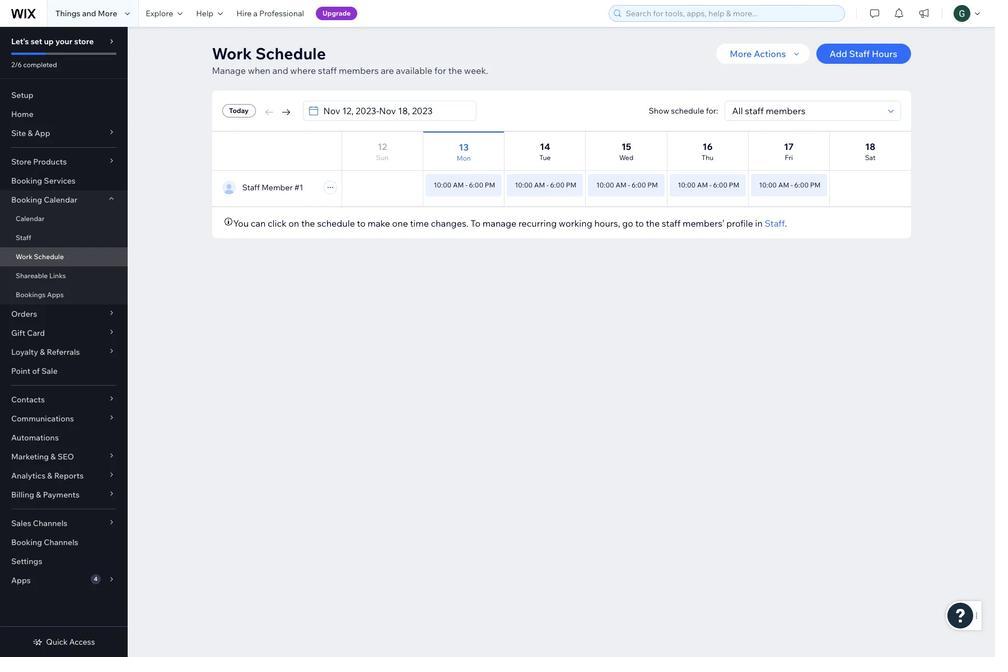 Task type: locate. For each thing, give the bounding box(es) containing it.
0 vertical spatial work
[[212, 44, 252, 63]]

channels inside dropdown button
[[33, 519, 67, 529]]

staff up work schedule
[[16, 234, 31, 242]]

1 horizontal spatial schedule
[[672, 106, 705, 116]]

5 am from the left
[[779, 181, 790, 189]]

0 horizontal spatial schedule
[[34, 253, 64, 261]]

schedule inside "sidebar" element
[[34, 253, 64, 261]]

10:00 am - 6:00 pm down thu
[[678, 181, 740, 189]]

store products
[[11, 157, 67, 167]]

booking for booking services
[[11, 176, 42, 186]]

marketing
[[11, 452, 49, 462]]

10:00 up changes.
[[434, 181, 452, 189]]

things and more
[[55, 8, 117, 18]]

0 horizontal spatial work
[[16, 253, 32, 261]]

- down tue
[[547, 181, 549, 189]]

1 to from the left
[[357, 218, 366, 229]]

to left make
[[357, 218, 366, 229]]

bookings
[[16, 291, 46, 299]]

5 pm from the left
[[811, 181, 821, 189]]

0 vertical spatial booking
[[11, 176, 42, 186]]

& left reports at the left bottom of the page
[[47, 471, 52, 481]]

more inside button
[[730, 48, 752, 59]]

10:00 am - 6:00 pm link down thu
[[670, 174, 747, 197]]

available
[[396, 65, 433, 76]]

calendar down services
[[44, 195, 77, 205]]

15 wed
[[620, 141, 634, 162]]

the right for
[[449, 65, 462, 76]]

booking channels link
[[0, 534, 128, 553]]

more actions
[[730, 48, 787, 59]]

0 vertical spatial more
[[98, 8, 117, 18]]

& right the loyalty
[[40, 347, 45, 358]]

channels down sales channels dropdown button
[[44, 538, 78, 548]]

0 horizontal spatial and
[[82, 8, 96, 18]]

4 10:00 am - 6:00 pm link from the left
[[670, 174, 747, 197]]

schedule left for:
[[672, 106, 705, 116]]

10:00 up staff button
[[760, 181, 777, 189]]

13
[[459, 142, 469, 153]]

0 horizontal spatial apps
[[11, 576, 31, 586]]

more left 'actions'
[[730, 48, 752, 59]]

the right on
[[301, 218, 315, 229]]

week.
[[464, 65, 489, 76]]

work inside "sidebar" element
[[16, 253, 32, 261]]

15
[[622, 141, 632, 152]]

members'
[[683, 218, 725, 229]]

staff right add
[[850, 48, 871, 59]]

fri
[[785, 154, 794, 162]]

work inside work schedule manage when and where staff members are available for the week.
[[212, 44, 252, 63]]

0 horizontal spatial staff
[[318, 65, 337, 76]]

1 horizontal spatial to
[[636, 218, 644, 229]]

0 horizontal spatial to
[[357, 218, 366, 229]]

things
[[55, 8, 80, 18]]

1 vertical spatial work
[[16, 253, 32, 261]]

1 horizontal spatial staff
[[662, 218, 681, 229]]

explore
[[146, 8, 173, 18]]

staff
[[318, 65, 337, 76], [662, 218, 681, 229]]

to right the go
[[636, 218, 644, 229]]

gift card
[[11, 328, 45, 338]]

& inside dropdown button
[[36, 490, 41, 500]]

staff member #1
[[242, 183, 303, 193]]

Nov 12, 2023-Nov 18, 2023 field
[[320, 101, 473, 120]]

grid
[[212, 131, 912, 208]]

17 fri
[[785, 141, 794, 162]]

apps
[[47, 291, 64, 299], [11, 576, 31, 586]]

10:00 am - 6:00 pm link down tue
[[507, 174, 584, 197]]

0 vertical spatial apps
[[47, 291, 64, 299]]

bookings apps link
[[0, 286, 128, 305]]

the
[[449, 65, 462, 76], [301, 218, 315, 229], [646, 218, 660, 229]]

am down tue
[[535, 181, 545, 189]]

the right the go
[[646, 218, 660, 229]]

on
[[289, 218, 299, 229]]

.
[[785, 218, 788, 229]]

contacts button
[[0, 391, 128, 410]]

1 vertical spatial schedule
[[34, 253, 64, 261]]

1 am from the left
[[453, 181, 464, 189]]

5 10:00 am - 6:00 pm from the left
[[760, 181, 821, 189]]

schedule up where in the left of the page
[[256, 44, 326, 63]]

10:00 am - 6:00 pm
[[434, 181, 496, 189], [515, 181, 577, 189], [597, 181, 658, 189], [678, 181, 740, 189], [760, 181, 821, 189]]

analytics & reports
[[11, 471, 84, 481]]

seo
[[58, 452, 74, 462]]

& for marketing
[[51, 452, 56, 462]]

0 vertical spatial schedule
[[256, 44, 326, 63]]

2 10:00 am - 6:00 pm from the left
[[515, 181, 577, 189]]

2 booking from the top
[[11, 195, 42, 205]]

staff
[[850, 48, 871, 59], [242, 183, 260, 193], [765, 218, 785, 229], [16, 234, 31, 242]]

booking up settings on the bottom of the page
[[11, 538, 42, 548]]

4 pm from the left
[[730, 181, 740, 189]]

setup
[[11, 90, 33, 100]]

help button
[[190, 0, 230, 27]]

10:00 am - 6:00 pm link down mon
[[426, 174, 502, 197]]

communications
[[11, 414, 74, 424]]

10:00 am - 6:00 pm down wed
[[597, 181, 658, 189]]

shareable links
[[16, 272, 66, 280]]

actions
[[754, 48, 787, 59]]

apps down settings on the bottom of the page
[[11, 576, 31, 586]]

0 vertical spatial channels
[[33, 519, 67, 529]]

1 vertical spatial schedule
[[317, 218, 355, 229]]

5 - from the left
[[791, 181, 793, 189]]

staff left members'
[[662, 218, 681, 229]]

2 6:00 from the left
[[551, 181, 565, 189]]

quick access button
[[33, 638, 95, 648]]

4 am from the left
[[698, 181, 709, 189]]

3 10:00 am - 6:00 pm from the left
[[597, 181, 658, 189]]

0 vertical spatial and
[[82, 8, 96, 18]]

apps inside 'link'
[[47, 291, 64, 299]]

work up shareable
[[16, 253, 32, 261]]

1 horizontal spatial and
[[273, 65, 288, 76]]

store
[[74, 36, 94, 47]]

4 6:00 from the left
[[714, 181, 728, 189]]

1 vertical spatial channels
[[44, 538, 78, 548]]

and right things
[[82, 8, 96, 18]]

2 10:00 from the left
[[515, 181, 533, 189]]

2 vertical spatial booking
[[11, 538, 42, 548]]

2 10:00 am - 6:00 pm link from the left
[[507, 174, 584, 197]]

and inside work schedule manage when and where staff members are available for the week.
[[273, 65, 288, 76]]

shareable links link
[[0, 267, 128, 286]]

go
[[623, 218, 634, 229]]

16
[[703, 141, 713, 152]]

1 horizontal spatial apps
[[47, 291, 64, 299]]

channels up booking channels
[[33, 519, 67, 529]]

work schedule link
[[0, 248, 128, 267]]

booking down booking services
[[11, 195, 42, 205]]

& left seo
[[51, 452, 56, 462]]

1 horizontal spatial work
[[212, 44, 252, 63]]

calendar inside 'popup button'
[[44, 195, 77, 205]]

schedule up shareable links
[[34, 253, 64, 261]]

apps down "links"
[[47, 291, 64, 299]]

hire
[[237, 8, 252, 18]]

2 - from the left
[[547, 181, 549, 189]]

communications button
[[0, 410, 128, 429]]

working
[[559, 218, 593, 229]]

& for analytics
[[47, 471, 52, 481]]

1 vertical spatial booking
[[11, 195, 42, 205]]

0 vertical spatial staff
[[318, 65, 337, 76]]

sale
[[41, 367, 58, 377]]

- down mon
[[466, 181, 468, 189]]

schedule inside work schedule manage when and where staff members are available for the week.
[[256, 44, 326, 63]]

2 horizontal spatial the
[[646, 218, 660, 229]]

add staff hours
[[830, 48, 898, 59]]

booking services
[[11, 176, 76, 186]]

0 vertical spatial calendar
[[44, 195, 77, 205]]

10:00 am - 6:00 pm down mon
[[434, 181, 496, 189]]

1 horizontal spatial the
[[449, 65, 462, 76]]

1 booking from the top
[[11, 176, 42, 186]]

10:00 am - 6:00 pm down tue
[[515, 181, 577, 189]]

& right the billing
[[36, 490, 41, 500]]

3 - from the left
[[628, 181, 631, 189]]

staff right where in the left of the page
[[318, 65, 337, 76]]

staff right in
[[765, 218, 785, 229]]

& for site
[[28, 128, 33, 138]]

more right things
[[98, 8, 117, 18]]

analytics & reports button
[[0, 467, 128, 486]]

10:00 am - 6:00 pm link down wed
[[588, 174, 665, 197]]

calendar
[[44, 195, 77, 205], [16, 215, 44, 223]]

bookings apps
[[16, 291, 64, 299]]

1 pm from the left
[[485, 181, 496, 189]]

0 vertical spatial schedule
[[672, 106, 705, 116]]

add
[[830, 48, 848, 59]]

work up manage
[[212, 44, 252, 63]]

13 mon
[[457, 142, 471, 163]]

to
[[471, 218, 481, 229]]

am down fri
[[779, 181, 790, 189]]

tue
[[540, 154, 551, 162]]

10:00 am - 6:00 pm down fri
[[760, 181, 821, 189]]

reports
[[54, 471, 84, 481]]

10:00 up hours,
[[597, 181, 615, 189]]

booking inside 'popup button'
[[11, 195, 42, 205]]

14 tue
[[540, 141, 551, 162]]

set
[[31, 36, 42, 47]]

1 vertical spatial more
[[730, 48, 752, 59]]

1 vertical spatial calendar
[[16, 215, 44, 223]]

calendar down booking calendar
[[16, 215, 44, 223]]

and right "when"
[[273, 65, 288, 76]]

1 horizontal spatial more
[[730, 48, 752, 59]]

am down thu
[[698, 181, 709, 189]]

16 thu
[[702, 141, 714, 162]]

0 horizontal spatial more
[[98, 8, 117, 18]]

am down wed
[[616, 181, 627, 189]]

channels for booking channels
[[44, 538, 78, 548]]

am down mon
[[453, 181, 464, 189]]

10:00 up the you can click on the schedule to make one time changes. to manage recurring working hours, go to the staff members' profile in staff .
[[515, 181, 533, 189]]

upgrade
[[323, 9, 351, 17]]

None field
[[729, 101, 885, 120]]

grid containing 12
[[212, 131, 912, 208]]

0 horizontal spatial schedule
[[317, 218, 355, 229]]

2/6 completed
[[11, 61, 57, 69]]

services
[[44, 176, 76, 186]]

settings link
[[0, 553, 128, 572]]

channels for sales channels
[[33, 519, 67, 529]]

- down wed
[[628, 181, 631, 189]]

work for work schedule
[[16, 253, 32, 261]]

1 vertical spatial and
[[273, 65, 288, 76]]

10:00 up members'
[[678, 181, 696, 189]]

work for work schedule manage when and where staff members are available for the week.
[[212, 44, 252, 63]]

- down thu
[[710, 181, 712, 189]]

10:00 am - 6:00 pm link down fri
[[751, 174, 828, 197]]

to
[[357, 218, 366, 229], [636, 218, 644, 229]]

1 horizontal spatial schedule
[[256, 44, 326, 63]]

& right site on the top
[[28, 128, 33, 138]]

staff inside "sidebar" element
[[16, 234, 31, 242]]

schedule right on
[[317, 218, 355, 229]]

1 vertical spatial apps
[[11, 576, 31, 586]]

point
[[11, 367, 30, 377]]

4 - from the left
[[710, 181, 712, 189]]

3 booking from the top
[[11, 538, 42, 548]]

- down fri
[[791, 181, 793, 189]]

upgrade button
[[316, 7, 358, 20]]

card
[[27, 328, 45, 338]]

schedule for work schedule
[[34, 253, 64, 261]]

profile
[[727, 218, 754, 229]]

work schedule
[[16, 253, 64, 261]]

setup link
[[0, 86, 128, 105]]

staff left member
[[242, 183, 260, 193]]

4
[[94, 576, 98, 583]]

staff inside work schedule manage when and where staff members are available for the week.
[[318, 65, 337, 76]]

when
[[248, 65, 271, 76]]

staff inside button
[[850, 48, 871, 59]]

18
[[866, 141, 876, 152]]

& inside popup button
[[40, 347, 45, 358]]

booking down store
[[11, 176, 42, 186]]

up
[[44, 36, 54, 47]]



Task type: describe. For each thing, give the bounding box(es) containing it.
3 pm from the left
[[648, 181, 658, 189]]

1 10:00 from the left
[[434, 181, 452, 189]]

site & app button
[[0, 124, 128, 143]]

automations link
[[0, 429, 128, 448]]

3 10:00 am - 6:00 pm link from the left
[[588, 174, 665, 197]]

booking channels
[[11, 538, 78, 548]]

14
[[540, 141, 551, 152]]

1 10:00 am - 6:00 pm link from the left
[[426, 174, 502, 197]]

sun
[[376, 154, 389, 162]]

recurring
[[519, 218, 557, 229]]

app
[[35, 128, 50, 138]]

settings
[[11, 557, 42, 567]]

3 6:00 from the left
[[632, 181, 647, 189]]

1 6:00 from the left
[[469, 181, 484, 189]]

home link
[[0, 105, 128, 124]]

home
[[11, 109, 34, 119]]

show schedule for:
[[649, 106, 719, 116]]

members
[[339, 65, 379, 76]]

5 6:00 from the left
[[795, 181, 809, 189]]

quick access
[[46, 638, 95, 648]]

2 pm from the left
[[566, 181, 577, 189]]

a
[[254, 8, 258, 18]]

hours,
[[595, 218, 621, 229]]

work schedule manage when and where staff members are available for the week.
[[212, 44, 489, 76]]

of
[[32, 367, 40, 377]]

1 - from the left
[[466, 181, 468, 189]]

loyalty & referrals
[[11, 347, 80, 358]]

marketing & seo
[[11, 452, 74, 462]]

sales
[[11, 519, 31, 529]]

for
[[435, 65, 447, 76]]

5 10:00 from the left
[[760, 181, 777, 189]]

are
[[381, 65, 394, 76]]

add staff hours button
[[817, 44, 912, 64]]

show
[[649, 106, 670, 116]]

sales channels button
[[0, 514, 128, 534]]

hours
[[873, 48, 898, 59]]

completed
[[23, 61, 57, 69]]

2 am from the left
[[535, 181, 545, 189]]

12
[[378, 141, 387, 152]]

quick
[[46, 638, 68, 648]]

hire a professional
[[237, 8, 304, 18]]

for:
[[707, 106, 719, 116]]

Search for tools, apps, help & more... field
[[623, 6, 842, 21]]

& for billing
[[36, 490, 41, 500]]

point of sale
[[11, 367, 58, 377]]

0 horizontal spatial the
[[301, 218, 315, 229]]

today
[[229, 106, 249, 115]]

let's set up your store
[[11, 36, 94, 47]]

schedule for work schedule manage when and where staff members are available for the week.
[[256, 44, 326, 63]]

mon
[[457, 154, 471, 163]]

3 am from the left
[[616, 181, 627, 189]]

sidebar element
[[0, 27, 128, 658]]

shareable
[[16, 272, 48, 280]]

& for loyalty
[[40, 347, 45, 358]]

products
[[33, 157, 67, 167]]

hire a professional link
[[230, 0, 311, 27]]

gift
[[11, 328, 25, 338]]

4 10:00 from the left
[[678, 181, 696, 189]]

1 vertical spatial staff
[[662, 218, 681, 229]]

billing & payments button
[[0, 486, 128, 505]]

referrals
[[47, 347, 80, 358]]

in
[[756, 218, 763, 229]]

one
[[392, 218, 408, 229]]

2 to from the left
[[636, 218, 644, 229]]

booking services link
[[0, 171, 128, 191]]

site
[[11, 128, 26, 138]]

store products button
[[0, 152, 128, 171]]

can
[[251, 218, 266, 229]]

5 10:00 am - 6:00 pm link from the left
[[751, 174, 828, 197]]

make
[[368, 218, 390, 229]]

orders
[[11, 309, 37, 319]]

2/6
[[11, 61, 22, 69]]

manage
[[483, 218, 517, 229]]

let's
[[11, 36, 29, 47]]

access
[[69, 638, 95, 648]]

3 10:00 from the left
[[597, 181, 615, 189]]

gift card button
[[0, 324, 128, 343]]

store
[[11, 157, 31, 167]]

where
[[290, 65, 316, 76]]

12 sun
[[376, 141, 389, 162]]

orders button
[[0, 305, 128, 324]]

billing & payments
[[11, 490, 80, 500]]

point of sale link
[[0, 362, 128, 381]]

payments
[[43, 490, 80, 500]]

site & app
[[11, 128, 50, 138]]

staff button
[[765, 217, 785, 230]]

help
[[196, 8, 214, 18]]

click
[[268, 218, 287, 229]]

booking for booking calendar
[[11, 195, 42, 205]]

contacts
[[11, 395, 45, 405]]

thu
[[702, 154, 714, 162]]

4 10:00 am - 6:00 pm from the left
[[678, 181, 740, 189]]

today button
[[222, 104, 256, 118]]

marketing & seo button
[[0, 448, 128, 467]]

18 sat
[[866, 141, 876, 162]]

billing
[[11, 490, 34, 500]]

analytics
[[11, 471, 45, 481]]

loyalty & referrals button
[[0, 343, 128, 362]]

the inside work schedule manage when and where staff members are available for the week.
[[449, 65, 462, 76]]

1 10:00 am - 6:00 pm from the left
[[434, 181, 496, 189]]

booking for booking channels
[[11, 538, 42, 548]]



Task type: vqa. For each thing, say whether or not it's contained in the screenshot.
Traffic
no



